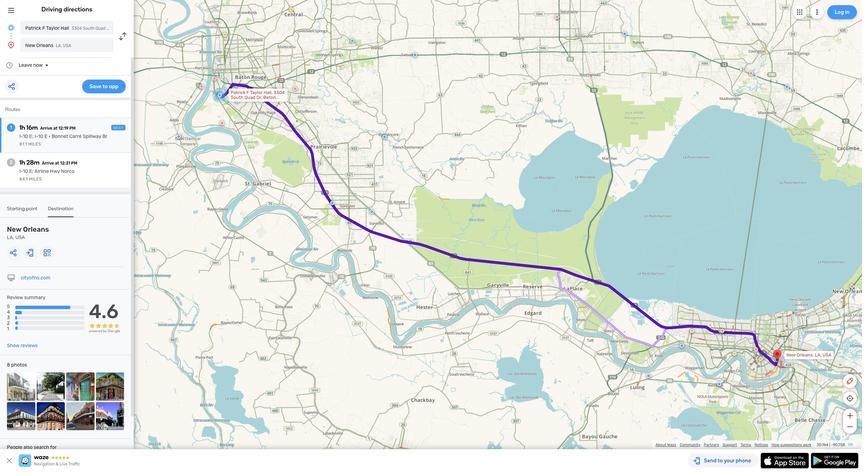 Task type: describe. For each thing, give the bounding box(es) containing it.
norco
[[61, 169, 74, 175]]

e; for 28m
[[29, 169, 33, 175]]

support link
[[723, 443, 737, 448]]

i-10 e; airline hwy norco 84.1 miles
[[19, 169, 74, 182]]

16m
[[26, 124, 38, 132]]

routes
[[5, 107, 20, 113]]

8
[[7, 363, 10, 369]]

starting point button
[[7, 206, 37, 217]]

&
[[56, 463, 59, 467]]

summary
[[24, 295, 45, 301]]

show
[[7, 343, 19, 349]]

1h 28m arrive at 12:31 pm
[[19, 159, 77, 167]]

community link
[[680, 443, 700, 448]]

notices
[[755, 443, 768, 448]]

|
[[829, 443, 830, 448]]

location image
[[7, 41, 15, 49]]

show reviews
[[7, 343, 38, 349]]

4.6
[[89, 301, 119, 324]]

2 inside 5 4 3 2 1
[[7, 321, 10, 327]]

about waze link
[[655, 443, 676, 448]]

i-10 e; i-10 e • bonnet carré spillway br 81.1 miles
[[19, 134, 107, 147]]

1 horizontal spatial la,
[[56, 43, 62, 48]]

how suggestions work link
[[771, 443, 811, 448]]

1h for 1h 28m
[[19, 159, 25, 167]]

miles inside i-10 e; i-10 e • bonnet carré spillway br 81.1 miles
[[28, 142, 41, 147]]

2 vertical spatial new
[[786, 353, 796, 358]]

12:31
[[60, 161, 70, 166]]

terms link
[[740, 443, 751, 448]]

hall
[[61, 25, 69, 31]]

cityofno.com
[[21, 275, 50, 281]]

1 inside 5 4 3 2 1
[[7, 327, 9, 332]]

0 vertical spatial new orleans la, usa
[[25, 43, 71, 49]]

30.164
[[817, 443, 828, 448]]

x image
[[5, 457, 14, 466]]

8 photos
[[7, 363, 27, 369]]

e; for 16m
[[29, 134, 33, 140]]

search
[[34, 445, 49, 451]]

also
[[23, 445, 33, 451]]

terms
[[740, 443, 751, 448]]

people
[[7, 445, 22, 451]]

12:19
[[58, 126, 68, 131]]

new orleans, la, usa
[[786, 353, 832, 358]]

partners link
[[704, 443, 719, 448]]

hwy
[[50, 169, 60, 175]]

1 vertical spatial new orleans la, usa
[[7, 226, 49, 241]]

destination
[[48, 206, 74, 212]]

0 vertical spatial 2
[[10, 160, 12, 166]]

zoom out image
[[846, 423, 854, 432]]

spillway
[[83, 134, 101, 140]]

about waze community partners support terms notices how suggestions work
[[655, 443, 811, 448]]

review
[[7, 295, 23, 301]]

leave now
[[19, 62, 43, 68]]

1h for 1h 16m
[[19, 124, 25, 132]]

3
[[7, 315, 10, 321]]

0 horizontal spatial hazard image
[[223, 33, 227, 37]]

for
[[50, 445, 57, 451]]

10 for 16m
[[23, 134, 28, 140]]

leave
[[19, 62, 32, 68]]

starting
[[7, 206, 25, 212]]

image 4 of new orleans, new orleans image
[[96, 373, 124, 401]]

5 4 3 2 1
[[7, 304, 10, 332]]

arrive for 1h 28m
[[42, 161, 54, 166]]

live
[[60, 463, 68, 467]]

at for 28m
[[55, 161, 59, 166]]

arrive for 1h 16m
[[40, 126, 52, 131]]

0 horizontal spatial la,
[[7, 235, 14, 241]]

waze
[[667, 443, 676, 448]]

-
[[831, 443, 833, 448]]

current location image
[[7, 24, 15, 32]]

airline
[[35, 169, 49, 175]]

navigation & live traffic
[[34, 463, 80, 467]]

28m
[[26, 159, 39, 167]]

miles inside i-10 e; airline hwy norco 84.1 miles
[[29, 177, 42, 182]]

0 horizontal spatial usa
[[15, 235, 25, 241]]



Task type: vqa. For each thing, say whether or not it's contained in the screenshot.
topmost 'Review'
no



Task type: locate. For each thing, give the bounding box(es) containing it.
81.1
[[19, 142, 27, 147]]

10 left e
[[38, 134, 43, 140]]

zoom in image
[[846, 412, 854, 421]]

i- for 1h 28m
[[19, 169, 23, 175]]

pencil image
[[846, 378, 854, 386]]

how
[[771, 443, 779, 448]]

computer image
[[7, 274, 15, 283]]

1
[[10, 125, 12, 131], [7, 327, 9, 332]]

orleans down 'point'
[[23, 226, 49, 234]]

bonnet
[[52, 134, 68, 140]]

pm for 28m
[[71, 161, 77, 166]]

84.1
[[19, 177, 28, 182]]

0 vertical spatial new
[[25, 43, 35, 49]]

i- up 84.1
[[19, 169, 23, 175]]

90.758
[[833, 443, 845, 448]]

i- up 81.1
[[19, 134, 23, 140]]

i-
[[19, 134, 23, 140], [35, 134, 38, 140], [19, 169, 23, 175]]

best
[[113, 126, 123, 130]]

0 vertical spatial hazard image
[[223, 33, 227, 37]]

photos
[[11, 363, 27, 369]]

review summary
[[7, 295, 45, 301]]

at left 12:31 on the left top
[[55, 161, 59, 166]]

now
[[33, 62, 43, 68]]

image 7 of new orleans, new orleans image
[[66, 403, 94, 431]]

•
[[49, 134, 50, 140]]

clock image
[[5, 61, 14, 70]]

10
[[23, 134, 28, 140], [38, 134, 43, 140], [23, 169, 28, 175]]

orleans down the f
[[36, 43, 53, 49]]

new down the patrick
[[25, 43, 35, 49]]

police image
[[413, 53, 417, 57], [785, 85, 789, 89], [177, 135, 181, 139], [330, 201, 334, 205], [680, 344, 684, 349], [647, 375, 651, 379], [717, 383, 721, 387]]

f
[[42, 25, 45, 31]]

miles right 81.1
[[28, 142, 41, 147]]

usa down "hall"
[[63, 43, 71, 48]]

notices link
[[755, 443, 768, 448]]

at inside 1h 28m arrive at 12:31 pm
[[55, 161, 59, 166]]

la, down "hall"
[[56, 43, 62, 48]]

pm up carré at the top of page
[[69, 126, 76, 131]]

i- inside i-10 e; airline hwy norco 84.1 miles
[[19, 169, 23, 175]]

1 vertical spatial 1h
[[19, 159, 25, 167]]

arrive inside 1h 16m arrive at 12:19 pm
[[40, 126, 52, 131]]

0 vertical spatial miles
[[28, 142, 41, 147]]

2 left the 28m
[[10, 160, 12, 166]]

4
[[7, 310, 10, 316]]

0 vertical spatial orleans
[[36, 43, 53, 49]]

1 horizontal spatial hazard image
[[690, 329, 694, 334]]

2 vertical spatial la,
[[815, 353, 821, 358]]

usa right orleans,
[[823, 353, 832, 358]]

at inside 1h 16m arrive at 12:19 pm
[[53, 126, 57, 131]]

navigation
[[34, 463, 55, 467]]

2 horizontal spatial new
[[786, 353, 796, 358]]

1 horizontal spatial usa
[[63, 43, 71, 48]]

la, down "starting point" button
[[7, 235, 14, 241]]

1 vertical spatial usa
[[15, 235, 25, 241]]

arrive up airline
[[42, 161, 54, 166]]

e;
[[29, 134, 33, 140], [29, 169, 33, 175]]

1 down routes
[[10, 125, 12, 131]]

image 8 of new orleans, new orleans image
[[96, 403, 124, 431]]

1 vertical spatial at
[[55, 161, 59, 166]]

suggestions
[[780, 443, 802, 448]]

1 vertical spatial la,
[[7, 235, 14, 241]]

i- left e
[[35, 134, 38, 140]]

1 vertical spatial 2
[[7, 321, 10, 327]]

arrive up e
[[40, 126, 52, 131]]

usa down "starting point" button
[[15, 235, 25, 241]]

0 vertical spatial pm
[[69, 126, 76, 131]]

0 vertical spatial e;
[[29, 134, 33, 140]]

2 horizontal spatial usa
[[823, 353, 832, 358]]

2 e; from the top
[[29, 169, 33, 175]]

pm
[[69, 126, 76, 131], [71, 161, 77, 166]]

1 vertical spatial orleans
[[23, 226, 49, 234]]

directions
[[64, 6, 92, 13]]

0 horizontal spatial new
[[7, 226, 21, 234]]

patrick f taylor hall
[[25, 25, 69, 31]]

2 horizontal spatial la,
[[815, 353, 821, 358]]

0 vertical spatial 1
[[10, 125, 12, 131]]

pm inside 1h 16m arrive at 12:19 pm
[[69, 126, 76, 131]]

1 vertical spatial new
[[7, 226, 21, 234]]

road closed image
[[212, 77, 217, 81], [220, 121, 224, 125], [720, 329, 724, 334], [754, 348, 758, 352]]

orleans,
[[797, 353, 814, 358]]

starting point
[[7, 206, 37, 212]]

police image
[[623, 32, 627, 36], [350, 39, 354, 43], [235, 99, 239, 103], [382, 135, 387, 139], [370, 210, 374, 214]]

destination button
[[48, 206, 74, 218]]

driving directions
[[41, 6, 92, 13]]

0 vertical spatial 1h
[[19, 124, 25, 132]]

arrive
[[40, 126, 52, 131], [42, 161, 54, 166]]

point
[[26, 206, 37, 212]]

1 1h from the top
[[19, 124, 25, 132]]

people also search for
[[7, 445, 57, 451]]

1 vertical spatial e;
[[29, 169, 33, 175]]

cityofno.com link
[[21, 275, 50, 281]]

2 vertical spatial hazard image
[[690, 329, 694, 334]]

1 vertical spatial arrive
[[42, 161, 54, 166]]

la, right orleans,
[[815, 353, 821, 358]]

e; inside i-10 e; i-10 e • bonnet carré spillway br 81.1 miles
[[29, 134, 33, 140]]

carré
[[69, 134, 82, 140]]

1 horizontal spatial new
[[25, 43, 35, 49]]

1 down 3
[[7, 327, 9, 332]]

work
[[803, 443, 811, 448]]

10 up 84.1
[[23, 169, 28, 175]]

2 vertical spatial usa
[[823, 353, 832, 358]]

driving
[[41, 6, 62, 13]]

link image
[[848, 442, 853, 448]]

new left orleans,
[[786, 353, 796, 358]]

pm right 12:31 on the left top
[[71, 161, 77, 166]]

2 down 4
[[7, 321, 10, 327]]

i- for 1h 16m
[[19, 134, 23, 140]]

new orleans la, usa down the patrick f taylor hall
[[25, 43, 71, 49]]

reviews
[[21, 343, 38, 349]]

taylor
[[46, 25, 59, 31]]

orleans
[[36, 43, 53, 49], [23, 226, 49, 234]]

0 vertical spatial usa
[[63, 43, 71, 48]]

br
[[102, 134, 107, 140]]

hazard image
[[289, 7, 293, 11], [781, 332, 785, 336], [732, 352, 737, 357], [758, 358, 763, 362]]

10 inside i-10 e; airline hwy norco 84.1 miles
[[23, 169, 28, 175]]

at left 12:19
[[53, 126, 57, 131]]

usa
[[63, 43, 71, 48], [15, 235, 25, 241], [823, 353, 832, 358]]

0 horizontal spatial 1
[[7, 327, 9, 332]]

0 vertical spatial at
[[53, 126, 57, 131]]

1 vertical spatial miles
[[29, 177, 42, 182]]

pm for 16m
[[69, 126, 76, 131]]

patrick f taylor hall button
[[20, 21, 114, 35]]

miles down airline
[[29, 177, 42, 182]]

new orleans la, usa
[[25, 43, 71, 49], [7, 226, 49, 241]]

e; down 16m
[[29, 134, 33, 140]]

2 1h from the top
[[19, 159, 25, 167]]

10 for 28m
[[23, 169, 28, 175]]

new orleans la, usa down "starting point" button
[[7, 226, 49, 241]]

image 2 of new orleans, new orleans image
[[37, 373, 65, 401]]

arrive inside 1h 28m arrive at 12:31 pm
[[42, 161, 54, 166]]

1 horizontal spatial 1
[[10, 125, 12, 131]]

image 6 of new orleans, new orleans image
[[37, 403, 65, 431]]

1 e; from the top
[[29, 134, 33, 140]]

1 vertical spatial pm
[[71, 161, 77, 166]]

traffic
[[68, 463, 80, 467]]

10 up 81.1
[[23, 134, 28, 140]]

hazard image
[[223, 33, 227, 37], [823, 307, 827, 311], [690, 329, 694, 334]]

1h
[[19, 124, 25, 132], [19, 159, 25, 167]]

at for 16m
[[53, 126, 57, 131]]

1h left the 28m
[[19, 159, 25, 167]]

at
[[53, 126, 57, 131], [55, 161, 59, 166]]

new
[[25, 43, 35, 49], [7, 226, 21, 234], [786, 353, 796, 358]]

partners
[[704, 443, 719, 448]]

new down "starting point" button
[[7, 226, 21, 234]]

e; down the 28m
[[29, 169, 33, 175]]

30.164 | -90.758
[[817, 443, 845, 448]]

image 5 of new orleans, new orleans image
[[7, 403, 35, 431]]

1h 16m arrive at 12:19 pm
[[19, 124, 76, 132]]

e
[[44, 134, 47, 140]]

1h left 16m
[[19, 124, 25, 132]]

pm inside 1h 28m arrive at 12:31 pm
[[71, 161, 77, 166]]

2 horizontal spatial hazard image
[[823, 307, 827, 311]]

0 vertical spatial la,
[[56, 43, 62, 48]]

orleans inside new orleans la, usa
[[23, 226, 49, 234]]

community
[[680, 443, 700, 448]]

0 vertical spatial arrive
[[40, 126, 52, 131]]

patrick
[[25, 25, 41, 31]]

e; inside i-10 e; airline hwy norco 84.1 miles
[[29, 169, 33, 175]]

road closed image
[[555, 15, 559, 19], [749, 71, 753, 76], [200, 85, 204, 89], [293, 87, 297, 91], [850, 285, 854, 289], [719, 329, 723, 334]]

1 vertical spatial hazard image
[[823, 307, 827, 311]]

support
[[723, 443, 737, 448]]

image 1 of new orleans, new orleans image
[[7, 373, 35, 401]]

1 vertical spatial 1
[[7, 327, 9, 332]]

about
[[655, 443, 666, 448]]

5
[[7, 304, 10, 310]]

miles
[[28, 142, 41, 147], [29, 177, 42, 182]]

image 3 of new orleans, new orleans image
[[66, 373, 94, 401]]



